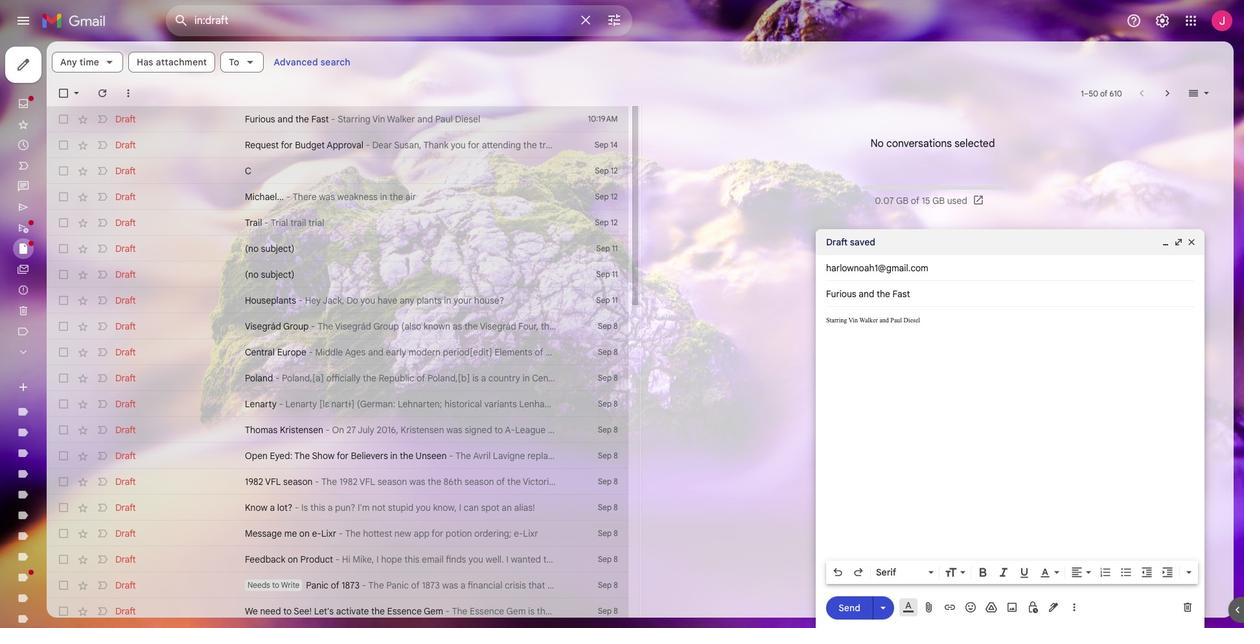 Task type: describe. For each thing, give the bounding box(es) containing it.
2 row from the top
[[47, 132, 628, 158]]

1 · from the left
[[897, 579, 899, 589]]

fast
[[311, 113, 329, 125]]

conversations
[[887, 137, 952, 150]]

sep for poland -
[[598, 373, 612, 383]]

sep for central europe -
[[598, 347, 612, 357]]

sep 11 for first the (no subject) link from the top of the no conversations selected main content
[[596, 244, 618, 253]]

has attachment button
[[128, 52, 215, 73]]

sep for feedback on product -
[[598, 555, 612, 565]]

has
[[137, 56, 153, 68]]

we
[[245, 606, 258, 618]]

more options image
[[1071, 601, 1078, 614]]

0 horizontal spatial the
[[294, 450, 310, 462]]

8 for central europe -
[[614, 347, 618, 357]]

sep for lenarty -
[[598, 399, 612, 409]]

support image
[[1126, 13, 1142, 29]]

was
[[319, 191, 335, 203]]

1 sep 12 from the top
[[595, 166, 618, 176]]

app
[[414, 528, 430, 540]]

redo ‪(⌘y)‬ image
[[852, 566, 865, 579]]

activity:
[[917, 553, 945, 563]]

search mail image
[[170, 9, 193, 32]]

alias!
[[514, 502, 535, 514]]

the left fast
[[295, 113, 309, 125]]

sep for message me on e-lixr - the hottest new app for potion ordering; e-lixr
[[598, 529, 612, 539]]

16 row from the top
[[47, 495, 628, 521]]

know
[[245, 502, 268, 514]]

6 row from the top
[[47, 236, 628, 262]]

3 row from the top
[[47, 158, 628, 184]]

the left air
[[390, 191, 403, 203]]

17 row from the top
[[47, 521, 628, 547]]

sep for know a lot? - is this a pun? i'm not stupid you know, i can spot an alias!
[[598, 503, 612, 513]]

1 vertical spatial in
[[444, 295, 451, 307]]

selected
[[955, 137, 995, 150]]

12 for trail - trial trail trial
[[611, 218, 618, 227]]

- right trail
[[264, 217, 269, 229]]

know,
[[433, 502, 457, 514]]

- right europe
[[309, 347, 313, 358]]

Search mail text field
[[194, 14, 570, 27]]

panic
[[306, 580, 329, 592]]

open
[[245, 450, 268, 462]]

1 horizontal spatial the
[[345, 528, 361, 540]]

draft for michael... - there was weakness in the air
[[115, 191, 136, 203]]

13 row from the top
[[47, 417, 628, 443]]

vfl
[[265, 476, 281, 488]]

4 row from the top
[[47, 184, 628, 210]]

starring inside message body text box
[[826, 317, 847, 324]]

8 for we need to see! let's activate the essence gem -
[[614, 607, 618, 616]]

sep 8 for open eyed: the show for believers in the unseen -
[[598, 451, 618, 461]]

8 for 1982 vfl season -
[[614, 477, 618, 487]]

is
[[301, 502, 308, 514]]

2 (no subject) link from the top
[[245, 268, 557, 281]]

message me on e-lixr - the hottest new app for potion ordering; e-lixr
[[245, 528, 538, 540]]

indent more ‪(⌘])‬ image
[[1161, 566, 1174, 579]]

underline ‪(⌘u)‬ image
[[1018, 567, 1031, 580]]

starring vin walker and paul diesel
[[826, 317, 920, 324]]

unseen
[[416, 450, 447, 462]]

essence
[[387, 606, 422, 618]]

1 row from the top
[[47, 106, 628, 132]]

draft for thomas kristensen -
[[115, 425, 136, 436]]

show
[[312, 450, 335, 462]]

more image
[[122, 87, 135, 100]]

and inside message body text box
[[880, 317, 889, 324]]

sep 8 for poland -
[[598, 373, 618, 383]]

undo ‪(⌘z)‬ image
[[832, 566, 845, 579]]

saved
[[850, 237, 876, 248]]

has attachment
[[137, 56, 207, 68]]

michael... - there was weakness in the air
[[245, 191, 416, 203]]

advanced search
[[274, 56, 351, 68]]

furious
[[245, 113, 275, 125]]

0.07 gb of 15 gb used
[[875, 195, 968, 207]]

2 vertical spatial of
[[331, 580, 339, 592]]

0 vertical spatial you
[[361, 295, 375, 307]]

0 horizontal spatial in
[[380, 191, 387, 203]]

draft for feedback on product -
[[115, 554, 136, 566]]

to button
[[221, 52, 263, 73]]

11 sep 8 from the top
[[598, 581, 618, 590]]

1
[[1081, 88, 1084, 98]]

minutes
[[953, 553, 981, 563]]

8 for thomas kristensen -
[[614, 425, 618, 435]]

lot?
[[277, 502, 293, 514]]

visegrád
[[245, 321, 281, 332]]

insert link ‪(⌘k)‬ image
[[944, 601, 957, 614]]

thomas
[[245, 425, 278, 436]]

0.07
[[875, 195, 894, 207]]

potion
[[446, 528, 472, 540]]

paul inside row
[[435, 113, 453, 125]]

terms
[[874, 579, 895, 589]]

2 horizontal spatial for
[[432, 528, 443, 540]]

12 row from the top
[[47, 391, 628, 417]]

numbered list ‪(⌘⇧7)‬ image
[[1099, 566, 1112, 579]]

19 row from the top
[[47, 573, 628, 599]]

Message Body text field
[[826, 314, 1194, 557]]

do
[[347, 295, 358, 307]]

7 row from the top
[[47, 262, 628, 288]]

8 row from the top
[[47, 288, 628, 314]]

draft for trail - trial trail trial
[[115, 217, 136, 229]]

10 row from the top
[[47, 340, 628, 366]]

no
[[871, 137, 884, 150]]

insert emoji ‪(⌘⇧2)‬ image
[[964, 601, 977, 614]]

pop out image
[[1174, 237, 1184, 248]]

sep for trail - trial trail trial
[[595, 218, 609, 227]]

draft for furious and the fast - starring vin walker and paul diesel
[[115, 113, 136, 125]]

draft saved dialog
[[816, 229, 1205, 629]]

program
[[933, 579, 963, 589]]

1 12 from the top
[[611, 166, 618, 176]]

older image
[[1161, 87, 1174, 100]]

any time button
[[52, 52, 123, 73]]

sep for houseplants - hey jack, do you have any plants in your house?
[[596, 296, 610, 305]]

the right activate
[[371, 606, 385, 618]]

draft for central europe -
[[115, 347, 136, 358]]

vin inside no conversations selected main content
[[373, 113, 385, 125]]

not
[[372, 502, 386, 514]]

11 for 8th row
[[612, 296, 618, 305]]

sep 14
[[595, 140, 618, 150]]

insert signature image
[[1047, 601, 1060, 614]]

11 row from the top
[[47, 366, 628, 391]]

- right unseen
[[449, 450, 453, 462]]

close image
[[1187, 237, 1197, 248]]

8 for visegrád group -
[[614, 321, 618, 331]]

attachment
[[156, 56, 207, 68]]

lenarty
[[245, 399, 277, 410]]

the left unseen
[[400, 450, 414, 462]]

1 e- from the left
[[312, 528, 321, 540]]

- right lenarty
[[279, 399, 283, 410]]

1 horizontal spatial you
[[416, 502, 431, 514]]

50
[[1089, 88, 1099, 98]]

1 gb from the left
[[896, 195, 909, 207]]

sep for visegrád group -
[[598, 321, 612, 331]]

610
[[1110, 88, 1122, 98]]

walker inside message body text box
[[860, 317, 878, 324]]

sep 8 for central europe -
[[598, 347, 618, 357]]

insert photo image
[[1006, 601, 1019, 614]]

air
[[406, 191, 416, 203]]

trial
[[271, 217, 288, 229]]

this
[[310, 502, 325, 514]]

write
[[281, 581, 300, 590]]

more send options image
[[877, 602, 890, 615]]

search
[[321, 56, 351, 68]]

account
[[887, 553, 915, 563]]

of for 50
[[1101, 88, 1108, 98]]

draft for request for budget approval -
[[115, 139, 136, 151]]

bold ‪(⌘b)‬ image
[[977, 566, 990, 579]]

- right kristensen
[[326, 425, 330, 436]]

18 row from the top
[[47, 547, 628, 573]]

0 vertical spatial on
[[299, 528, 310, 540]]

spot
[[481, 502, 500, 514]]

furious and the fast - starring vin walker and paul diesel
[[245, 113, 480, 125]]

terms link
[[874, 579, 895, 589]]

europe
[[277, 347, 307, 358]]

14 row from the top
[[47, 443, 628, 469]]

Subject field
[[826, 288, 1194, 301]]

sep 12 for trail - trial trail trial
[[595, 218, 618, 227]]

sep 8 for feedback on product -
[[598, 555, 618, 565]]

refresh image
[[96, 87, 109, 100]]

2 vertical spatial in
[[390, 450, 398, 462]]

sep 12 for michael... - there was weakness in the air
[[595, 192, 618, 202]]

draft for know a lot? - is this a pun? i'm not stupid you know, i can spot an alias!
[[115, 502, 136, 514]]

c link
[[245, 165, 557, 178]]

follow link to manage storage image
[[973, 194, 986, 207]]

product
[[300, 554, 333, 566]]

needs
[[248, 581, 270, 590]]

2 · from the left
[[929, 579, 931, 589]]

0 vertical spatial for
[[281, 139, 293, 151]]

1 (no subject) link from the top
[[245, 242, 557, 255]]

- right product
[[335, 554, 340, 566]]

sep 8 for 1982 vfl season -
[[598, 477, 618, 487]]

1982 vfl season -
[[245, 476, 322, 488]]

weakness
[[337, 191, 378, 203]]

feedback
[[245, 554, 285, 566]]

last account activity: 3 minutes ago details terms · privacy · program policies
[[870, 553, 996, 589]]



Task type: vqa. For each thing, say whether or not it's contained in the screenshot.


Task type: locate. For each thing, give the bounding box(es) containing it.
1 vertical spatial starring
[[826, 317, 847, 324]]

row
[[47, 106, 628, 132], [47, 132, 628, 158], [47, 158, 628, 184], [47, 184, 628, 210], [47, 210, 628, 236], [47, 236, 628, 262], [47, 262, 628, 288], [47, 288, 628, 314], [47, 314, 628, 340], [47, 340, 628, 366], [47, 366, 628, 391], [47, 391, 628, 417], [47, 417, 628, 443], [47, 443, 628, 469], [47, 469, 628, 495], [47, 495, 628, 521], [47, 521, 628, 547], [47, 547, 628, 573], [47, 573, 628, 599], [47, 599, 628, 625]]

5 8 from the top
[[614, 425, 618, 435]]

1 a from the left
[[270, 502, 275, 514]]

1 horizontal spatial for
[[337, 450, 349, 462]]

1 horizontal spatial lixr
[[523, 528, 538, 540]]

walker down harlownoah1@gmail.com
[[860, 317, 878, 324]]

group
[[283, 321, 309, 332]]

0 vertical spatial (no
[[245, 243, 259, 255]]

11 for 7th row from the top of the no conversations selected main content
[[612, 270, 618, 279]]

a left lot?
[[270, 502, 275, 514]]

sep for thomas kristensen -
[[598, 425, 612, 435]]

sep 8 for thomas kristensen -
[[598, 425, 618, 435]]

2 11 from the top
[[612, 270, 618, 279]]

7 sep 8 from the top
[[598, 477, 618, 487]]

bulleted list ‪(⌘⇧8)‬ image
[[1120, 566, 1133, 579]]

1 subject) from the top
[[261, 243, 295, 255]]

0 horizontal spatial lixr
[[321, 528, 336, 540]]

on left product
[[288, 554, 298, 566]]

1 vertical spatial paul
[[891, 317, 902, 324]]

indent less ‪(⌘[)‬ image
[[1141, 566, 1154, 579]]

subject) down the trial
[[261, 243, 295, 255]]

1 vertical spatial sep 11
[[596, 270, 618, 279]]

None checkbox
[[57, 113, 70, 126], [57, 165, 70, 178], [57, 191, 70, 204], [57, 216, 70, 229], [57, 268, 70, 281], [57, 294, 70, 307], [57, 320, 70, 333], [57, 398, 70, 411], [57, 424, 70, 437], [57, 450, 70, 463], [57, 528, 70, 541], [57, 579, 70, 592], [57, 113, 70, 126], [57, 165, 70, 178], [57, 191, 70, 204], [57, 216, 70, 229], [57, 268, 70, 281], [57, 294, 70, 307], [57, 320, 70, 333], [57, 398, 70, 411], [57, 424, 70, 437], [57, 450, 70, 463], [57, 528, 70, 541], [57, 579, 70, 592]]

plants
[[417, 295, 442, 307]]

draft for message me on e-lixr - the hottest new app for potion ordering; e-lixr
[[115, 528, 136, 540]]

e- up product
[[312, 528, 321, 540]]

walker
[[387, 113, 415, 125], [860, 317, 878, 324]]

8
[[614, 321, 618, 331], [614, 347, 618, 357], [614, 373, 618, 383], [614, 399, 618, 409], [614, 425, 618, 435], [614, 451, 618, 461], [614, 477, 618, 487], [614, 503, 618, 513], [614, 529, 618, 539], [614, 555, 618, 565], [614, 581, 618, 590], [614, 607, 618, 616]]

for right app
[[432, 528, 443, 540]]

2 horizontal spatial of
[[1101, 88, 1108, 98]]

lixr down this
[[321, 528, 336, 540]]

12 for michael... - there was weakness in the air
[[611, 192, 618, 202]]

8 for message me on e-lixr - the hottest new app for potion ordering; e-lixr
[[614, 529, 618, 539]]

toggle confidential mode image
[[1027, 601, 1040, 614]]

1 vertical spatial of
[[911, 195, 920, 207]]

to left see!
[[283, 606, 292, 618]]

send
[[839, 602, 861, 614]]

you right do
[[361, 295, 375, 307]]

2 sep 12 from the top
[[595, 192, 618, 202]]

- down pun?
[[339, 528, 343, 540]]

(no for 1st the (no subject) link from the bottom
[[245, 269, 259, 281]]

sep 11
[[596, 244, 618, 253], [596, 270, 618, 279], [596, 296, 618, 305]]

0 vertical spatial diesel
[[455, 113, 480, 125]]

0 horizontal spatial and
[[278, 113, 293, 125]]

diesel inside message body text box
[[904, 317, 920, 324]]

11 for 15th row from the bottom of the no conversations selected main content
[[612, 244, 618, 253]]

1 horizontal spatial starring
[[826, 317, 847, 324]]

any
[[60, 56, 77, 68]]

of for gb
[[911, 195, 920, 207]]

gmail image
[[41, 8, 112, 34]]

vin up c link
[[373, 113, 385, 125]]

kristensen
[[280, 425, 323, 436]]

in right believers
[[390, 450, 398, 462]]

need
[[260, 606, 281, 618]]

lenarty -
[[245, 399, 285, 410]]

me
[[284, 528, 297, 540]]

2 vertical spatial 11
[[612, 296, 618, 305]]

subject) for first the (no subject) link from the top of the no conversations selected main content
[[261, 243, 295, 255]]

advanced search button
[[269, 51, 356, 74]]

2 vertical spatial sep 11
[[596, 296, 618, 305]]

(no subject) up houseplants
[[245, 269, 295, 281]]

1 vertical spatial 12
[[611, 192, 618, 202]]

of left 1873
[[331, 580, 339, 592]]

7 8 from the top
[[614, 477, 618, 487]]

0 vertical spatial of
[[1101, 88, 1108, 98]]

0 horizontal spatial diesel
[[455, 113, 480, 125]]

time
[[80, 56, 99, 68]]

thomas kristensen -
[[245, 425, 332, 436]]

8 for poland -
[[614, 373, 618, 383]]

3 12 from the top
[[611, 218, 618, 227]]

formatting options toolbar
[[826, 561, 1198, 585]]

0 vertical spatial in
[[380, 191, 387, 203]]

and up c link
[[417, 113, 433, 125]]

1 horizontal spatial diesel
[[904, 317, 920, 324]]

sep for request for budget approval -
[[595, 140, 609, 150]]

visegrád group -
[[245, 321, 318, 332]]

- right "group" at bottom left
[[311, 321, 315, 332]]

1 vertical spatial the
[[345, 528, 361, 540]]

0 horizontal spatial vin
[[373, 113, 385, 125]]

0 horizontal spatial you
[[361, 295, 375, 307]]

paul inside message body text box
[[891, 317, 902, 324]]

3 sep 8 from the top
[[598, 373, 618, 383]]

on right me
[[299, 528, 310, 540]]

0 horizontal spatial starring
[[338, 113, 371, 125]]

vin inside message body text box
[[849, 317, 858, 324]]

an
[[502, 502, 512, 514]]

1 (no from the top
[[245, 243, 259, 255]]

1 vertical spatial (no subject) link
[[245, 268, 557, 281]]

sep 8 for lenarty -
[[598, 399, 618, 409]]

8 for feedback on product -
[[614, 555, 618, 565]]

no conversations selected main content
[[47, 41, 1234, 629]]

gb
[[896, 195, 909, 207], [933, 195, 945, 207]]

0 vertical spatial to
[[272, 581, 279, 590]]

privacy
[[901, 579, 927, 589]]

· right 'terms' at the right of the page
[[897, 579, 899, 589]]

in
[[380, 191, 387, 203], [444, 295, 451, 307], [390, 450, 398, 462]]

trial
[[308, 217, 324, 229]]

needs to write panic of 1873 -
[[248, 580, 369, 592]]

of left 15
[[911, 195, 920, 207]]

walker up c link
[[387, 113, 415, 125]]

sep 8 for know a lot? - is this a pun? i'm not stupid you know, i can spot an alias!
[[598, 503, 618, 513]]

1 horizontal spatial on
[[299, 528, 310, 540]]

(no subject) for first the (no subject) link from the top of the no conversations selected main content
[[245, 243, 295, 255]]

1 vertical spatial 11
[[612, 270, 618, 279]]

2 gb from the left
[[933, 195, 945, 207]]

2 sep 8 from the top
[[598, 347, 618, 357]]

sep 11 for 1st the (no subject) link from the bottom
[[596, 270, 618, 279]]

sep 8
[[598, 321, 618, 331], [598, 347, 618, 357], [598, 373, 618, 383], [598, 399, 618, 409], [598, 425, 618, 435], [598, 451, 618, 461], [598, 477, 618, 487], [598, 503, 618, 513], [598, 529, 618, 539], [598, 555, 618, 565], [598, 581, 618, 590], [598, 607, 618, 616]]

2 8 from the top
[[614, 347, 618, 357]]

1 sep 11 from the top
[[596, 244, 618, 253]]

advanced search options image
[[601, 7, 627, 33]]

draft for open eyed: the show for believers in the unseen -
[[115, 450, 136, 462]]

- left there
[[286, 191, 291, 203]]

1 horizontal spatial paul
[[891, 317, 902, 324]]

draft
[[115, 113, 136, 125], [115, 139, 136, 151], [115, 165, 136, 177], [115, 191, 136, 203], [115, 217, 136, 229], [826, 237, 848, 248], [115, 243, 136, 255], [115, 269, 136, 281], [115, 295, 136, 307], [115, 321, 136, 332], [115, 347, 136, 358], [115, 373, 136, 384], [115, 399, 136, 410], [115, 425, 136, 436], [115, 450, 136, 462], [115, 476, 136, 488], [115, 502, 136, 514], [115, 528, 136, 540], [115, 554, 136, 566], [115, 580, 136, 592], [115, 606, 136, 618]]

0 vertical spatial 11
[[612, 244, 618, 253]]

attach files image
[[923, 601, 936, 614]]

1 horizontal spatial gb
[[933, 195, 945, 207]]

0 vertical spatial sep 12
[[595, 166, 618, 176]]

the
[[294, 450, 310, 462], [345, 528, 361, 540]]

e- right ordering;
[[514, 528, 523, 540]]

1 lixr from the left
[[321, 528, 336, 540]]

1 vertical spatial vin
[[849, 317, 858, 324]]

message
[[245, 528, 282, 540]]

houseplants - hey jack, do you have any plants in your house?
[[245, 295, 504, 307]]

diesel inside no conversations selected main content
[[455, 113, 480, 125]]

3 8 from the top
[[614, 373, 618, 383]]

insert files using drive image
[[985, 601, 998, 614]]

subject) for 1st the (no subject) link from the bottom
[[261, 269, 295, 281]]

request for budget approval -
[[245, 139, 372, 151]]

privacy link
[[901, 579, 927, 589]]

to
[[229, 56, 239, 68]]

(no subject) link
[[245, 242, 557, 255], [245, 268, 557, 281]]

sep 8 for message me on e-lixr - the hottest new app for potion ordering; e-lixr
[[598, 529, 618, 539]]

open eyed: the show for believers in the unseen -
[[245, 450, 456, 462]]

sep for michael... - there was weakness in the air
[[595, 192, 609, 202]]

vin down harlownoah1@gmail.com
[[849, 317, 858, 324]]

policies
[[965, 579, 992, 589]]

sep 8 for we need to see! let's activate the essence gem -
[[598, 607, 618, 616]]

a right this
[[328, 502, 333, 514]]

your
[[454, 295, 472, 307]]

know a lot? - is this a pun? i'm not stupid you know, i can spot an alias!
[[245, 502, 535, 514]]

details link
[[921, 566, 945, 576]]

0 horizontal spatial e-
[[312, 528, 321, 540]]

0 horizontal spatial gb
[[896, 195, 909, 207]]

toggle split pane mode image
[[1187, 87, 1200, 100]]

draft for visegrád group -
[[115, 321, 136, 332]]

central europe -
[[245, 347, 315, 358]]

0 horizontal spatial a
[[270, 502, 275, 514]]

for left budget
[[281, 139, 293, 151]]

8 sep 8 from the top
[[598, 503, 618, 513]]

and
[[278, 113, 293, 125], [417, 113, 433, 125], [880, 317, 889, 324]]

italic ‪(⌘i)‬ image
[[997, 566, 1010, 579]]

1 horizontal spatial of
[[911, 195, 920, 207]]

0 vertical spatial starring
[[338, 113, 371, 125]]

1 vertical spatial you
[[416, 502, 431, 514]]

2 subject) from the top
[[261, 269, 295, 281]]

2 (no from the top
[[245, 269, 259, 281]]

1 vertical spatial to
[[283, 606, 292, 618]]

5 row from the top
[[47, 210, 628, 236]]

2 vertical spatial sep 12
[[595, 218, 618, 227]]

2 (no subject) from the top
[[245, 269, 295, 281]]

1 vertical spatial (no
[[245, 269, 259, 281]]

1 vertical spatial for
[[337, 450, 349, 462]]

believers
[[351, 450, 388, 462]]

11
[[612, 244, 618, 253], [612, 270, 618, 279], [612, 296, 618, 305]]

the right eyed:
[[294, 450, 310, 462]]

main menu image
[[16, 13, 31, 29]]

2 12 from the top
[[611, 192, 618, 202]]

None search field
[[166, 5, 633, 36]]

starring
[[338, 113, 371, 125], [826, 317, 847, 324]]

jack,
[[323, 295, 344, 307]]

1 horizontal spatial in
[[390, 450, 398, 462]]

2 e- from the left
[[514, 528, 523, 540]]

8 for lenarty -
[[614, 399, 618, 409]]

2 lixr from the left
[[523, 528, 538, 540]]

no conversations selected
[[871, 137, 995, 150]]

1 8 from the top
[[614, 321, 618, 331]]

we need to see! let's activate the essence gem -
[[245, 606, 452, 618]]

and down harlownoah1@gmail.com
[[880, 317, 889, 324]]

draft for houseplants - hey jack, do you have any plants in your house?
[[115, 295, 136, 307]]

0 vertical spatial sep 11
[[596, 244, 618, 253]]

last
[[870, 553, 885, 563]]

6 sep 8 from the top
[[598, 451, 618, 461]]

3 sep 11 from the top
[[596, 296, 618, 305]]

poland
[[245, 373, 273, 384]]

0 vertical spatial (no subject)
[[245, 243, 295, 255]]

(no up houseplants
[[245, 269, 259, 281]]

· down details link
[[929, 579, 931, 589]]

14
[[611, 140, 618, 150]]

2 vertical spatial 12
[[611, 218, 618, 227]]

1 50 of 610
[[1081, 88, 1122, 98]]

- right gem
[[446, 606, 450, 618]]

None checkbox
[[57, 87, 70, 100], [57, 139, 70, 152], [57, 242, 70, 255], [57, 346, 70, 359], [57, 372, 70, 385], [57, 476, 70, 489], [57, 502, 70, 515], [57, 553, 70, 566], [57, 605, 70, 618], [57, 87, 70, 100], [57, 139, 70, 152], [57, 242, 70, 255], [57, 346, 70, 359], [57, 372, 70, 385], [57, 476, 70, 489], [57, 502, 70, 515], [57, 553, 70, 566], [57, 605, 70, 618]]

the
[[295, 113, 309, 125], [390, 191, 403, 203], [400, 450, 414, 462], [371, 606, 385, 618]]

4 sep 8 from the top
[[598, 399, 618, 409]]

trail
[[290, 217, 306, 229]]

sep for open eyed: the show for believers in the unseen -
[[598, 451, 612, 461]]

lixr down alias!
[[523, 528, 538, 540]]

1 horizontal spatial walker
[[860, 317, 878, 324]]

e-
[[312, 528, 321, 540], [514, 528, 523, 540]]

12 sep 8 from the top
[[598, 607, 618, 616]]

1 vertical spatial on
[[288, 554, 298, 566]]

draft saved
[[826, 237, 876, 248]]

1 vertical spatial (no subject)
[[245, 269, 295, 281]]

1 horizontal spatial a
[[328, 502, 333, 514]]

(no down trail
[[245, 243, 259, 255]]

michael...
[[245, 191, 284, 203]]

2 a from the left
[[328, 502, 333, 514]]

walker inside row
[[387, 113, 415, 125]]

9 row from the top
[[47, 314, 628, 340]]

0 vertical spatial 12
[[611, 166, 618, 176]]

9 sep 8 from the top
[[598, 529, 618, 539]]

3 sep 12 from the top
[[595, 218, 618, 227]]

have
[[378, 295, 397, 307]]

(no subject) down the trial
[[245, 243, 295, 255]]

1982
[[245, 476, 263, 488]]

serif option
[[874, 566, 926, 579]]

to inside needs to write panic of 1873 -
[[272, 581, 279, 590]]

stupid
[[388, 502, 414, 514]]

sep 8 for visegrád group -
[[598, 321, 618, 331]]

gb right 0.07
[[896, 195, 909, 207]]

0 vertical spatial vin
[[373, 113, 385, 125]]

10 sep 8 from the top
[[598, 555, 618, 565]]

subject) up houseplants
[[261, 269, 295, 281]]

discard draft ‪(⌘⇧d)‬ image
[[1182, 601, 1194, 614]]

hey
[[305, 295, 321, 307]]

12 8 from the top
[[614, 607, 618, 616]]

4 8 from the top
[[614, 399, 618, 409]]

in left your
[[444, 295, 451, 307]]

0 horizontal spatial walker
[[387, 113, 415, 125]]

paul
[[435, 113, 453, 125], [891, 317, 902, 324]]

used
[[947, 195, 968, 207]]

1 sep 8 from the top
[[598, 321, 618, 331]]

activate
[[336, 606, 369, 618]]

1 vertical spatial diesel
[[904, 317, 920, 324]]

0 horizontal spatial paul
[[435, 113, 453, 125]]

1 vertical spatial walker
[[860, 317, 878, 324]]

the left hottest
[[345, 528, 361, 540]]

15 row from the top
[[47, 469, 628, 495]]

9 8 from the top
[[614, 529, 618, 539]]

navigation
[[0, 41, 156, 629]]

3 11 from the top
[[612, 296, 618, 305]]

for right the show
[[337, 450, 349, 462]]

i
[[459, 502, 461, 514]]

1 horizontal spatial and
[[417, 113, 433, 125]]

(no
[[245, 243, 259, 255], [245, 269, 259, 281]]

1 horizontal spatial ·
[[929, 579, 931, 589]]

gb right 15
[[933, 195, 945, 207]]

2 vertical spatial for
[[432, 528, 443, 540]]

- right 1873
[[362, 580, 366, 592]]

1 horizontal spatial to
[[283, 606, 292, 618]]

i'm
[[358, 502, 370, 514]]

6 8 from the top
[[614, 451, 618, 461]]

1 horizontal spatial e-
[[514, 528, 523, 540]]

2 sep 11 from the top
[[596, 270, 618, 279]]

0 horizontal spatial ·
[[897, 579, 899, 589]]

to left write
[[272, 581, 279, 590]]

settings image
[[1155, 13, 1171, 29]]

(no subject)
[[245, 243, 295, 255], [245, 269, 295, 281]]

draft inside "dialog"
[[826, 237, 848, 248]]

5 sep 8 from the top
[[598, 425, 618, 435]]

- left is
[[295, 502, 299, 514]]

0 vertical spatial paul
[[435, 113, 453, 125]]

8 for know a lot? - is this a pun? i'm not stupid you know, i can spot an alias!
[[614, 503, 618, 513]]

ordering;
[[474, 528, 512, 540]]

-
[[331, 113, 335, 125], [366, 139, 370, 151], [286, 191, 291, 203], [264, 217, 269, 229], [299, 295, 303, 307], [311, 321, 315, 332], [309, 347, 313, 358], [275, 373, 280, 384], [279, 399, 283, 410], [326, 425, 330, 436], [449, 450, 453, 462], [315, 476, 319, 488], [295, 502, 299, 514], [339, 528, 343, 540], [335, 554, 340, 566], [362, 580, 366, 592], [446, 606, 450, 618]]

20 row from the top
[[47, 599, 628, 625]]

program policies link
[[933, 579, 992, 589]]

you left know,
[[416, 502, 431, 514]]

2 horizontal spatial in
[[444, 295, 451, 307]]

in right weakness
[[380, 191, 387, 203]]

sep for we need to see! let's activate the essence gem -
[[598, 607, 612, 616]]

11 8 from the top
[[614, 581, 618, 590]]

0 horizontal spatial of
[[331, 580, 339, 592]]

advanced
[[274, 56, 318, 68]]

15
[[922, 195, 930, 207]]

0 vertical spatial the
[[294, 450, 310, 462]]

minimize image
[[1161, 237, 1171, 248]]

c
[[245, 165, 251, 177]]

draft for we need to see! let's activate the essence gem -
[[115, 606, 136, 618]]

0 vertical spatial subject)
[[261, 243, 295, 255]]

1 horizontal spatial vin
[[849, 317, 858, 324]]

- left hey
[[299, 295, 303, 307]]

0 horizontal spatial for
[[281, 139, 293, 151]]

- right poland
[[275, 373, 280, 384]]

1 vertical spatial subject)
[[261, 269, 295, 281]]

0 vertical spatial (no subject) link
[[245, 242, 557, 255]]

10:19 am
[[588, 114, 618, 124]]

2 horizontal spatial and
[[880, 317, 889, 324]]

draft for poland -
[[115, 373, 136, 384]]

central
[[245, 347, 275, 358]]

starring inside no conversations selected main content
[[338, 113, 371, 125]]

serif
[[876, 567, 897, 579]]

(no for first the (no subject) link from the top of the no conversations selected main content
[[245, 243, 259, 255]]

trail - trial trail trial
[[245, 217, 324, 229]]

season
[[283, 476, 313, 488]]

1 (no subject) from the top
[[245, 243, 295, 255]]

1 11 from the top
[[612, 244, 618, 253]]

house?
[[474, 295, 504, 307]]

(no subject) for 1st the (no subject) link from the bottom
[[245, 269, 295, 281]]

draft for lenarty -
[[115, 399, 136, 410]]

draft for 1982 vfl season -
[[115, 476, 136, 488]]

10 8 from the top
[[614, 555, 618, 565]]

pun?
[[335, 502, 355, 514]]

sep for 1982 vfl season -
[[598, 477, 612, 487]]

1 vertical spatial sep 12
[[595, 192, 618, 202]]

- right approval
[[366, 139, 370, 151]]

8 8 from the top
[[614, 503, 618, 513]]

0 horizontal spatial to
[[272, 581, 279, 590]]

approval
[[327, 139, 364, 151]]

new
[[395, 528, 411, 540]]

0 horizontal spatial on
[[288, 554, 298, 566]]

and right furious
[[278, 113, 293, 125]]

clear search image
[[573, 7, 599, 33]]

request
[[245, 139, 279, 151]]

of right 50
[[1101, 88, 1108, 98]]

more formatting options image
[[1183, 566, 1196, 579]]

0 vertical spatial walker
[[387, 113, 415, 125]]

8 for open eyed: the show for believers in the unseen -
[[614, 451, 618, 461]]

- right fast
[[331, 113, 335, 125]]

- right season
[[315, 476, 319, 488]]



